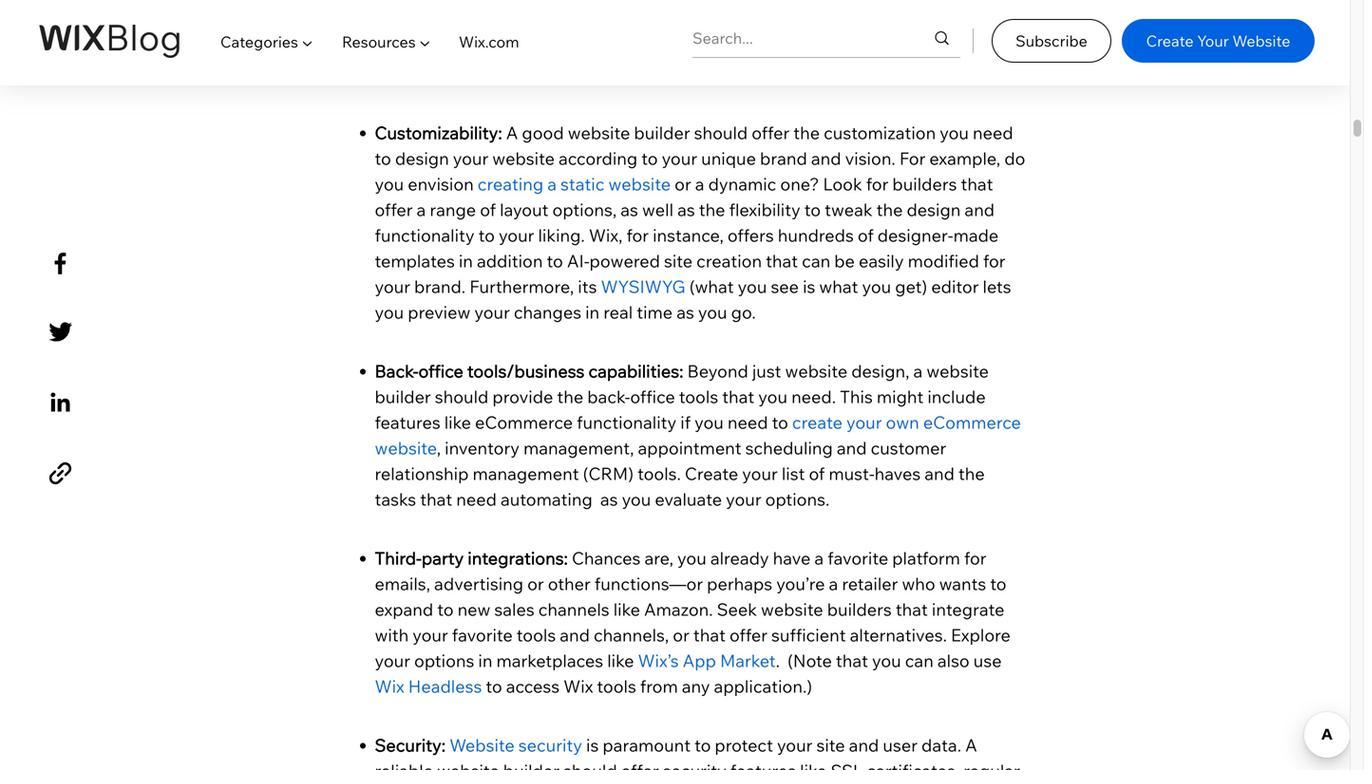 Task type: vqa. For each thing, say whether or not it's contained in the screenshot.
(CRM)
yes



Task type: describe. For each thing, give the bounding box(es) containing it.
wix's app market link
[[638, 650, 776, 672]]

you down easily
[[862, 276, 891, 297]]

you up go.
[[738, 276, 767, 297]]

offers
[[728, 225, 774, 246]]

as up instance,
[[678, 199, 695, 220]]

tools inside beyond just website design, a website builder should provide the back-office tools that you need. this might include features like ecommerce functionality if you need to
[[679, 386, 718, 407]]

0 horizontal spatial website
[[450, 735, 515, 756]]

your inside (what you see is what you get) editor lets you preview your changes in real time as you go.
[[474, 301, 510, 323]]

have
[[773, 548, 811, 569]]

subscribe
[[1016, 31, 1088, 50]]

your left options.
[[726, 489, 762, 510]]

templates
[[375, 250, 455, 272]]

2 horizontal spatial of
[[858, 225, 874, 246]]

haves
[[875, 463, 921, 484]]

in inside or a dynamic one? look for builders that offer a range of layout options, as well as the flexibility to tweak the design and functionality to your liking. wix, for instance, offers hundreds of designer-made templates in addition to ai-powered site creation that can be easily modified for your brand. furthermore, its
[[459, 250, 473, 272]]

0 vertical spatial website
[[1233, 31, 1291, 50]]

that down example, at the right of the page
[[961, 173, 993, 195]]

subscribe link
[[992, 19, 1112, 63]]

time
[[637, 301, 673, 323]]

tasks
[[375, 489, 416, 510]]

channels
[[539, 599, 610, 620]]

editor
[[931, 276, 979, 297]]

chances
[[572, 548, 641, 569]]

you inside wix's app market .  (note that you can also use wix headless to access wix tools from any application.)
[[872, 650, 901, 672]]

provide
[[493, 386, 553, 407]]

also
[[938, 650, 970, 672]]

that down who
[[896, 599, 928, 620]]

new
[[458, 599, 491, 620]]

back-office tools/business capabilities:
[[375, 360, 687, 382]]

are,
[[645, 548, 674, 569]]

a down unique
[[695, 173, 705, 195]]

creation
[[697, 250, 762, 272]]

your up wix headless link
[[375, 650, 410, 672]]

just
[[752, 360, 782, 382]]

builder up customization
[[895, 56, 951, 78]]

to inside beyond just website design, a website builder should provide the back-office tools that you need. this might include features like ecommerce functionality if you need to
[[772, 412, 788, 433]]

management
[[473, 463, 579, 484]]

reliable
[[375, 760, 433, 771]]

list
[[782, 463, 805, 484]]

app
[[683, 650, 716, 672]]

security inside the is paramount to protect your site and user data. a reliable website builder should offer security features like ssl certificates, regula
[[663, 760, 727, 771]]

so
[[627, 56, 645, 78]]

designer-
[[878, 225, 954, 246]]

can inside wix's app market .  (note that you can also use wix headless to access wix tools from any application.)
[[905, 650, 934, 672]]

share article on twitter image
[[44, 316, 77, 349]]

resources
[[342, 32, 416, 51]]

builder inside the a good website builder should offer the customization you need to design your website according to your unique brand and vision. for example, do you envision
[[634, 122, 690, 143]]

should inside the a good website builder should offer the customization you need to design your website according to your unique brand and vision. for example, do you envision
[[694, 122, 748, 143]]

market
[[720, 650, 776, 672]]

your down templates
[[375, 276, 410, 297]]

evaluate
[[655, 489, 722, 510]]

you down (what
[[698, 301, 727, 323]]

consider
[[554, 56, 623, 78]]

the inside the a good website builder should offer the customization you need to design your website according to your unique brand and vision. for example, do you envision
[[794, 122, 820, 143]]

some
[[395, 56, 439, 78]]

for
[[900, 148, 926, 169]]

to left ai-
[[547, 250, 563, 272]]

your up the addition on the left of page
[[499, 225, 534, 246]]

factors
[[474, 56, 530, 78]]

1 vertical spatial favorite
[[452, 625, 513, 646]]

you inside chances are, you already have a favorite platform for emails, advertising or other functions—or perhaps you're a retailer who wants to expand to new sales channels like amazon. seek website builders that integrate with your favorite tools and channels, or that offer sufficient alternatives. explore your options in marketplaces like
[[677, 548, 707, 569]]

offer inside chances are, you already have a favorite platform for emails, advertising or other functions—or perhaps you're a retailer who wants to expand to new sales channels like amazon. seek website builders that integrate with your favorite tools and channels, or that offer sufficient alternatives. explore your options in marketplaces like
[[730, 625, 768, 646]]

expand
[[375, 599, 433, 620]]

preview
[[408, 301, 471, 323]]

1 wix from the left
[[375, 676, 404, 697]]

share article on linkedin image
[[44, 386, 77, 419]]

a left range
[[417, 199, 426, 220]]

and inside or a dynamic one? look for builders that offer a range of layout options, as well as the flexibility to tweak the design and functionality to your liking. wix, for instance, offers hundreds of designer-made templates in addition to ai-powered site creation that can be easily modified for your brand. furthermore, its
[[965, 199, 995, 220]]

beyond
[[687, 360, 748, 382]]

amazon.
[[644, 599, 713, 620]]

design inside or a dynamic one? look for builders that offer a range of layout options, as well as the flexibility to tweak the design and functionality to your liking. wix, for instance, offers hundreds of designer-made templates in addition to ai-powered site creation that can be easily modified for your brand. furthermore, its
[[907, 199, 961, 220]]

one?
[[780, 173, 819, 195]]

envision
[[408, 173, 474, 195]]

wix's
[[638, 650, 679, 672]]

the up designer-
[[877, 199, 903, 220]]

other
[[548, 573, 591, 595]]

1 horizontal spatial favorite
[[828, 548, 889, 569]]

customization
[[824, 122, 936, 143]]

here are some key factors to consider so that you end up with a website builder you love:
[[324, 56, 1025, 78]]

a left 'static'
[[547, 173, 557, 195]]

builders inside or a dynamic one? look for builders that offer a range of layout options, as well as the flexibility to tweak the design and functionality to your liking. wix, for instance, offers hundreds of designer-made templates in addition to ai-powered site creation that can be easily modified for your brand. furthermore, its
[[893, 173, 957, 195]]

already
[[711, 548, 769, 569]]

integrations:
[[468, 548, 568, 569]]

offer inside the is paramount to protect your site and user data. a reliable website builder should offer security features like ssl certificates, regula
[[621, 760, 659, 771]]

platform
[[892, 548, 961, 569]]

you up example, at the right of the page
[[940, 122, 969, 143]]

a inside the a good website builder should offer the customization you need to design your website according to your unique brand and vision. for example, do you envision
[[506, 122, 518, 143]]

brand
[[760, 148, 807, 169]]

to right according
[[642, 148, 658, 169]]

ecommerce inside beyond just website design, a website builder should provide the back-office tools that you need. this might include features like ecommerce functionality if you need to
[[475, 412, 573, 433]]

your up envision
[[453, 148, 489, 169]]

functionality inside or a dynamic one? look for builders that offer a range of layout options, as well as the flexibility to tweak the design and functionality to your liking. wix, for instance, offers hundreds of designer-made templates in addition to ai-powered site creation that can be easily modified for your brand. furthermore, its
[[375, 225, 475, 246]]

user
[[883, 735, 918, 756]]

get)
[[895, 276, 928, 297]]

key
[[443, 56, 470, 78]]

go.
[[731, 301, 756, 323]]

ecommerce inside 'create your own ecommerce website'
[[923, 412, 1021, 433]]

from
[[640, 676, 678, 697]]

▼ for categories ▼
[[302, 32, 313, 51]]

to inside the is paramount to protect your site and user data. a reliable website builder should offer security features like ssl certificates, regula
[[695, 735, 711, 756]]

who
[[902, 573, 936, 595]]

,
[[437, 437, 441, 459]]

marketplaces
[[496, 650, 603, 672]]

functionality inside beyond just website design, a website builder should provide the back-office tools that you need. this might include features like ecommerce functionality if you need to
[[577, 412, 677, 433]]

to up the addition on the left of page
[[479, 225, 495, 246]]

addition
[[477, 250, 543, 272]]

▼ for resources  ▼
[[419, 32, 431, 51]]

Search... search field
[[693, 19, 896, 57]]

if
[[681, 412, 691, 433]]

design,
[[852, 360, 910, 382]]

in inside (what you see is what you get) editor lets you preview your changes in real time as you go.
[[585, 301, 600, 323]]

to up hundreds
[[805, 199, 821, 220]]

you inside , inventory management, appointment scheduling and customer relationship management (crm) tools. create your list of must-haves and the tasks that need automating  as you evaluate your options.
[[622, 489, 651, 510]]

management,
[[523, 437, 634, 459]]

site inside the is paramount to protect your site and user data. a reliable website builder should offer security features like ssl certificates, regula
[[817, 735, 845, 756]]

you down 'just' at the right top of page
[[758, 386, 788, 407]]

your left unique
[[662, 148, 697, 169]]

options,
[[553, 199, 617, 220]]

for up lets
[[983, 250, 1006, 272]]

a right have
[[815, 548, 824, 569]]

website up customization
[[828, 56, 891, 78]]

wix.com
[[459, 32, 519, 51]]

a right up
[[815, 56, 825, 78]]

tools inside wix's app market .  (note that you can also use wix headless to access wix tools from any application.)
[[597, 676, 636, 697]]

ssl
[[831, 760, 863, 771]]

tools/business
[[467, 360, 585, 382]]

sales
[[494, 599, 535, 620]]

0 vertical spatial office
[[419, 360, 464, 382]]

do
[[1005, 148, 1026, 169]]

functions—or
[[595, 573, 703, 595]]

website up the include
[[927, 360, 989, 382]]

2 vertical spatial or
[[673, 625, 690, 646]]

retailer
[[842, 573, 898, 595]]

of inside , inventory management, appointment scheduling and customer relationship management (crm) tools. create your list of must-haves and the tasks that need automating  as you evaluate your options.
[[809, 463, 825, 484]]

options
[[414, 650, 474, 672]]

website up according
[[568, 122, 630, 143]]

you left the love:
[[955, 56, 984, 78]]

create your website
[[1146, 31, 1291, 50]]

tools inside chances are, you already have a favorite platform for emails, advertising or other functions—or perhaps you're a retailer who wants to expand to new sales channels like amazon. seek website builders that integrate with your favorite tools and channels, or that offer sufficient alternatives. explore your options in marketplaces like
[[517, 625, 556, 646]]

need inside beyond just website design, a website builder should provide the back-office tools that you need. this might include features like ecommerce functionality if you need to
[[728, 412, 768, 433]]

ai-
[[567, 250, 590, 272]]

website inside the is paramount to protect your site and user data. a reliable website builder should offer security features like ssl certificates, regula
[[437, 760, 500, 771]]

flexibility
[[729, 199, 801, 220]]

share article on twitter image
[[44, 316, 77, 349]]

website security link
[[450, 735, 582, 756]]

that right so
[[649, 56, 682, 78]]

a inside beyond just website design, a website builder should provide the back-office tools that you need. this might include features like ecommerce functionality if you need to
[[914, 360, 923, 382]]

back-
[[375, 360, 419, 382]]

application.)
[[714, 676, 813, 697]]

create your own ecommerce website
[[375, 412, 1025, 459]]

a right the you're
[[829, 573, 838, 595]]

and inside the is paramount to protect your site and user data. a reliable website builder should offer security features like ssl certificates, regula
[[849, 735, 879, 756]]

like up channels,
[[614, 599, 640, 620]]

builder inside the is paramount to protect your site and user data. a reliable website builder should offer security features like ssl certificates, regula
[[503, 760, 560, 771]]

alternatives.
[[850, 625, 947, 646]]

to right factors
[[534, 56, 550, 78]]

your
[[1197, 31, 1229, 50]]

a inside the is paramount to protect your site and user data. a reliable website builder should offer security features like ssl certificates, regula
[[965, 735, 977, 756]]



Task type: locate. For each thing, give the bounding box(es) containing it.
2 vertical spatial of
[[809, 463, 825, 484]]

1 vertical spatial functionality
[[577, 412, 677, 433]]

1 horizontal spatial design
[[907, 199, 961, 220]]

builder down here are some key factors to consider so that you end up with a website builder you love:
[[634, 122, 690, 143]]

0 vertical spatial a
[[506, 122, 518, 143]]

you left preview at top left
[[375, 301, 404, 323]]

0 horizontal spatial can
[[802, 250, 831, 272]]

to inside wix's app market .  (note that you can also use wix headless to access wix tools from any application.)
[[486, 676, 502, 697]]

advertising
[[434, 573, 524, 595]]

need inside , inventory management, appointment scheduling and customer relationship management (crm) tools. create your list of must-haves and the tasks that need automating  as you evaluate your options.
[[456, 489, 497, 510]]

for up powered
[[627, 225, 649, 246]]

that inside beyond just website design, a website builder should provide the back-office tools that you need. this might include features like ecommerce functionality if you need to
[[722, 386, 755, 407]]

modified
[[908, 250, 980, 272]]

website up 'well'
[[609, 173, 671, 195]]

1 vertical spatial tools
[[517, 625, 556, 646]]

creating a static website
[[474, 173, 671, 195]]

1 vertical spatial a
[[965, 735, 977, 756]]

1 horizontal spatial a
[[965, 735, 977, 756]]

and inside chances are, you already have a favorite platform for emails, advertising or other functions—or perhaps you're a retailer who wants to expand to new sales channels like amazon. seek website builders that integrate with your favorite tools and channels, or that offer sufficient alternatives. explore your options in marketplaces like
[[560, 625, 590, 646]]

0 vertical spatial need
[[973, 122, 1013, 143]]

layout
[[500, 199, 549, 220]]

0 vertical spatial site
[[664, 250, 693, 272]]

0 vertical spatial is
[[803, 276, 816, 297]]

that down relationship at the left of page
[[420, 489, 452, 510]]

0 vertical spatial tools
[[679, 386, 718, 407]]

and down 'customer'
[[925, 463, 955, 484]]

website up creating
[[492, 148, 555, 169]]

wants
[[939, 573, 987, 595]]

1 horizontal spatial need
[[728, 412, 768, 433]]

0 horizontal spatial of
[[480, 199, 496, 220]]

include
[[928, 386, 986, 407]]

capabilities:
[[589, 360, 684, 382]]

should up inventory
[[435, 386, 489, 407]]

website up relationship at the left of page
[[375, 437, 437, 459]]

website up need. on the right
[[785, 360, 848, 382]]

0 vertical spatial with
[[778, 56, 811, 78]]

your up options
[[413, 625, 448, 646]]

the left back-
[[557, 386, 584, 407]]

offer down envision
[[375, 199, 413, 220]]

in inside chances are, you already have a favorite platform for emails, advertising or other functions—or perhaps you're a retailer who wants to expand to new sales channels like amazon. seek website builders that integrate with your favorite tools and channels, or that offer sufficient alternatives. explore your options in marketplaces like
[[478, 650, 493, 672]]

1 horizontal spatial functionality
[[577, 412, 677, 433]]

need inside the a good website builder should offer the customization you need to design your website according to your unique brand and vision. for example, do you envision
[[973, 122, 1013, 143]]

headless
[[408, 676, 482, 697]]

site down instance,
[[664, 250, 693, 272]]

features inside the is paramount to protect your site and user data. a reliable website builder should offer security features like ssl certificates, regula
[[731, 760, 796, 771]]

0 vertical spatial functionality
[[375, 225, 475, 246]]

like inside the is paramount to protect your site and user data. a reliable website builder should offer security features like ssl certificates, regula
[[800, 760, 827, 771]]

a left good
[[506, 122, 518, 143]]

1 horizontal spatial office
[[630, 386, 675, 407]]

as down (crm) at left bottom
[[600, 489, 618, 510]]

1 horizontal spatial tools
[[597, 676, 636, 697]]

your inside the is paramount to protect your site and user data. a reliable website builder should offer security features like ssl certificates, regula
[[777, 735, 813, 756]]

▼ right categories
[[302, 32, 313, 51]]

scheduling
[[746, 437, 833, 459]]

builders down retailer
[[827, 599, 892, 620]]

0 vertical spatial can
[[802, 250, 831, 272]]

or inside or a dynamic one? look for builders that offer a range of layout options, as well as the flexibility to tweak the design and functionality to your liking. wix, for instance, offers hundreds of designer-made templates in addition to ai-powered site creation that can be easily modified for your brand. furthermore, its
[[675, 173, 691, 195]]

, inventory management, appointment scheduling and customer relationship management (crm) tools. create your list of must-haves and the tasks that need automating  as you evaluate your options.
[[375, 437, 989, 510]]

2 horizontal spatial tools
[[679, 386, 718, 407]]

your down "this" in the right bottom of the page
[[847, 412, 882, 433]]

with down expand
[[375, 625, 409, 646]]

1 vertical spatial should
[[435, 386, 489, 407]]

1 vertical spatial can
[[905, 650, 934, 672]]

2 vertical spatial in
[[478, 650, 493, 672]]

1 vertical spatial is
[[586, 735, 599, 756]]

0 horizontal spatial need
[[456, 489, 497, 510]]

that up see at top right
[[766, 250, 798, 272]]

features up the ,
[[375, 412, 441, 433]]

1 vertical spatial design
[[907, 199, 961, 220]]

or a dynamic one? look for builders that offer a range of layout options, as well as the flexibility to tweak the design and functionality to your liking. wix, for instance, offers hundreds of designer-made templates in addition to ai-powered site creation that can be easily modified for your brand. furthermore, its
[[375, 173, 1010, 297]]

2 vertical spatial need
[[456, 489, 497, 510]]

copy link of the article image
[[44, 457, 77, 490]]

creating a static website link
[[474, 173, 671, 195]]

2 vertical spatial should
[[563, 760, 617, 771]]

should inside the is paramount to protect your site and user data. a reliable website builder should offer security features like ssl certificates, regula
[[563, 760, 617, 771]]

0 vertical spatial in
[[459, 250, 473, 272]]

0 vertical spatial security
[[519, 735, 582, 756]]

should inside beyond just website design, a website builder should provide the back-office tools that you need. this might include features like ecommerce functionality if you need to
[[435, 386, 489, 407]]

features inside beyond just website design, a website builder should provide the back-office tools that you need. this might include features like ecommerce functionality if you need to
[[375, 412, 441, 433]]

ecommerce down the include
[[923, 412, 1021, 433]]

0 horizontal spatial a
[[506, 122, 518, 143]]

and inside the a good website builder should offer the customization you need to design your website according to your unique brand and vision. for example, do you envision
[[811, 148, 841, 169]]

wysiwyg link
[[597, 276, 686, 297]]

(crm)
[[583, 463, 634, 484]]

2 ecommerce from the left
[[923, 412, 1021, 433]]

website down security: website security on the bottom left of page
[[437, 760, 500, 771]]

1 vertical spatial security
[[663, 760, 727, 771]]

to right wants
[[990, 573, 1007, 595]]

1 vertical spatial site
[[817, 735, 845, 756]]

design inside the a good website builder should offer the customization you need to design your website according to your unique brand and vision. for example, do you envision
[[395, 148, 449, 169]]

1 horizontal spatial features
[[731, 760, 796, 771]]

1 vertical spatial features
[[731, 760, 796, 771]]

automating
[[501, 489, 593, 510]]

0 horizontal spatial create
[[685, 463, 738, 484]]

None search field
[[693, 19, 961, 57]]

like down channels,
[[607, 650, 634, 672]]

0 horizontal spatial with
[[375, 625, 409, 646]]

security:
[[375, 735, 446, 756]]

use
[[974, 650, 1002, 672]]

website down headless
[[450, 735, 515, 756]]

protect
[[715, 735, 773, 756]]

the inside beyond just website design, a website builder should provide the back-office tools that you need. this might include features like ecommerce functionality if you need to
[[557, 386, 584, 407]]

share article on facebook image
[[44, 247, 77, 280], [44, 247, 77, 280]]

hundreds
[[778, 225, 854, 246]]

changes
[[514, 301, 582, 323]]

your down "furthermore," on the left of page
[[474, 301, 510, 323]]

your inside 'create your own ecommerce website'
[[847, 412, 882, 433]]

and down channels
[[560, 625, 590, 646]]

2 wix from the left
[[564, 676, 593, 697]]

and up ssl
[[849, 735, 879, 756]]

in up brand.
[[459, 250, 473, 272]]

▼ up some
[[419, 32, 431, 51]]

create left your
[[1146, 31, 1194, 50]]

that inside wix's app market .  (note that you can also use wix headless to access wix tools from any application.)
[[836, 650, 868, 672]]

that right (note at the bottom of the page
[[836, 650, 868, 672]]

functionality up templates
[[375, 225, 475, 246]]

in right options
[[478, 650, 493, 672]]

1 horizontal spatial wix
[[564, 676, 593, 697]]

1 horizontal spatial site
[[817, 735, 845, 756]]

0 vertical spatial favorite
[[828, 548, 889, 569]]

should up unique
[[694, 122, 748, 143]]

1 horizontal spatial in
[[478, 650, 493, 672]]

its
[[578, 276, 597, 297]]

wix down marketplaces
[[564, 676, 593, 697]]

security: website security
[[375, 735, 582, 756]]

0 horizontal spatial functionality
[[375, 225, 475, 246]]

office down preview at top left
[[419, 360, 464, 382]]

site up ssl
[[817, 735, 845, 756]]

a good website builder should offer the customization you need to design your website according to your unique brand and vision. for example, do you envision
[[375, 122, 1029, 195]]

offer inside the a good website builder should offer the customization you need to design your website according to your unique brand and vision. for example, do you envision
[[752, 122, 790, 143]]

1 vertical spatial with
[[375, 625, 409, 646]]

0 horizontal spatial builders
[[827, 599, 892, 620]]

well
[[642, 199, 674, 220]]

site inside or a dynamic one? look for builders that offer a range of layout options, as well as the flexibility to tweak the design and functionality to your liking. wix, for instance, offers hundreds of designer-made templates in addition to ai-powered site creation that can be easily modified for your brand. furthermore, its
[[664, 250, 693, 272]]

0 horizontal spatial ecommerce
[[475, 412, 573, 433]]

emails,
[[375, 573, 430, 595]]

made
[[954, 225, 999, 246]]

to down customizability: at top left
[[375, 148, 391, 169]]

party
[[422, 548, 464, 569]]

tools up the if
[[679, 386, 718, 407]]

create your website link
[[1122, 19, 1315, 63]]

1 vertical spatial need
[[728, 412, 768, 433]]

beyond just website design, a website builder should provide the back-office tools that you need. this might include features like ecommerce functionality if you need to
[[375, 360, 993, 433]]

share article on linkedin image
[[44, 386, 77, 419]]

or
[[675, 173, 691, 195], [527, 573, 544, 595], [673, 625, 690, 646]]

0 horizontal spatial office
[[419, 360, 464, 382]]

create your own ecommerce website link
[[375, 412, 1025, 459]]

1 vertical spatial of
[[858, 225, 874, 246]]

and up look
[[811, 148, 841, 169]]

look
[[823, 173, 862, 195]]

for down vision.
[[866, 173, 889, 195]]

0 horizontal spatial ▼
[[302, 32, 313, 51]]

with
[[778, 56, 811, 78], [375, 625, 409, 646]]

.
[[776, 650, 780, 672]]

is inside the is paramount to protect your site and user data. a reliable website builder should offer security features like ssl certificates, regula
[[586, 735, 599, 756]]

customer
[[871, 437, 947, 459]]

website inside 'create your own ecommerce website'
[[375, 437, 437, 459]]

2 horizontal spatial should
[[694, 122, 748, 143]]

vision.
[[845, 148, 896, 169]]

▼
[[302, 32, 313, 51], [419, 32, 431, 51]]

the inside , inventory management, appointment scheduling and customer relationship management (crm) tools. create your list of must-haves and the tasks that need automating  as you evaluate your options.
[[959, 463, 985, 484]]

1 vertical spatial in
[[585, 301, 600, 323]]

the right haves
[[959, 463, 985, 484]]

can inside or a dynamic one? look for builders that offer a range of layout options, as well as the flexibility to tweak the design and functionality to your liking. wix, for instance, offers hundreds of designer-made templates in addition to ai-powered site creation that can be easily modified for your brand. furthermore, its
[[802, 250, 831, 272]]

you right the if
[[695, 412, 724, 433]]

offer down paramount
[[621, 760, 659, 771]]

1 horizontal spatial of
[[809, 463, 825, 484]]

your right protect
[[777, 735, 813, 756]]

0 vertical spatial builders
[[893, 173, 957, 195]]

to up scheduling
[[772, 412, 788, 433]]

0 vertical spatial create
[[1146, 31, 1194, 50]]

1 horizontal spatial is
[[803, 276, 816, 297]]

that up wix's app market link
[[694, 625, 726, 646]]

customizability:
[[375, 122, 506, 143]]

site
[[664, 250, 693, 272], [817, 735, 845, 756]]

design down customizability: at top left
[[395, 148, 449, 169]]

as inside , inventory management, appointment scheduling and customer relationship management (crm) tools. create your list of must-haves and the tasks that need automating  as you evaluate your options.
[[600, 489, 618, 510]]

create inside , inventory management, appointment scheduling and customer relationship management (crm) tools. create your list of must-haves and the tasks that need automating  as you evaluate your options.
[[685, 463, 738, 484]]

offer
[[752, 122, 790, 143], [375, 199, 413, 220], [730, 625, 768, 646], [621, 760, 659, 771]]

must-
[[829, 463, 875, 484]]

lets
[[983, 276, 1012, 297]]

1 horizontal spatial with
[[778, 56, 811, 78]]

be
[[834, 250, 855, 272]]

relationship
[[375, 463, 469, 484]]

0 vertical spatial should
[[694, 122, 748, 143]]

or down integrations:
[[527, 573, 544, 595]]

here
[[324, 56, 362, 78]]

the up instance,
[[699, 199, 725, 220]]

website
[[1233, 31, 1291, 50], [450, 735, 515, 756]]

tweak
[[825, 199, 873, 220]]

1 ▼ from the left
[[302, 32, 313, 51]]

integrate
[[932, 599, 1005, 620]]

as left 'well'
[[621, 199, 638, 220]]

0 horizontal spatial wix
[[375, 676, 404, 697]]

you left 'end'
[[685, 56, 715, 78]]

wix headless link
[[375, 676, 482, 697]]

website inside chances are, you already have a favorite platform for emails, advertising or other functions—or perhaps you're a retailer who wants to expand to new sales channels like amazon. seek website builders that integrate with your favorite tools and channels, or that offer sufficient alternatives. explore your options in marketplaces like
[[761, 599, 823, 620]]

0 horizontal spatial features
[[375, 412, 441, 433]]

is inside (what you see is what you get) editor lets you preview your changes in real time as you go.
[[803, 276, 816, 297]]

0 horizontal spatial design
[[395, 148, 449, 169]]

1 vertical spatial website
[[450, 735, 515, 756]]

a up 'might'
[[914, 360, 923, 382]]

liking.
[[538, 225, 585, 246]]

copy link of the article image
[[44, 457, 77, 490]]

to left access on the bottom left
[[486, 676, 502, 697]]

0 horizontal spatial security
[[519, 735, 582, 756]]

brand.
[[414, 276, 466, 297]]

1 horizontal spatial should
[[563, 760, 617, 771]]

are
[[366, 56, 391, 78]]

2 horizontal spatial in
[[585, 301, 600, 323]]

2 horizontal spatial need
[[973, 122, 1013, 143]]

create down the appointment
[[685, 463, 738, 484]]

2 vertical spatial tools
[[597, 676, 636, 697]]

ecommerce down provide
[[475, 412, 573, 433]]

builders inside chances are, you already have a favorite platform for emails, advertising or other functions—or perhaps you're a retailer who wants to expand to new sales channels like amazon. seek website builders that integrate with your favorite tools and channels, or that offer sufficient alternatives. explore your options in marketplaces like
[[827, 599, 892, 620]]

0 vertical spatial or
[[675, 173, 691, 195]]

1 horizontal spatial ▼
[[419, 32, 431, 51]]

0 horizontal spatial is
[[586, 735, 599, 756]]

according
[[559, 148, 638, 169]]

0 vertical spatial features
[[375, 412, 441, 433]]

channels,
[[594, 625, 669, 646]]

1 vertical spatial or
[[527, 573, 544, 595]]

0 vertical spatial design
[[395, 148, 449, 169]]

and up 'made'
[[965, 199, 995, 220]]

your left list
[[742, 463, 778, 484]]

offer inside or a dynamic one? look for builders that offer a range of layout options, as well as the flexibility to tweak the design and functionality to your liking. wix, for instance, offers hundreds of designer-made templates in addition to ai-powered site creation that can be easily modified for your brand. furthermore, its
[[375, 199, 413, 220]]

like up inventory
[[444, 412, 471, 433]]

0 horizontal spatial tools
[[517, 625, 556, 646]]

1 horizontal spatial builders
[[893, 173, 957, 195]]

like left ssl
[[800, 760, 827, 771]]

like inside beyond just website design, a website builder should provide the back-office tools that you need. this might include features like ecommerce functionality if you need to
[[444, 412, 471, 433]]

end
[[718, 56, 749, 78]]

static
[[561, 173, 605, 195]]

tools up marketplaces
[[517, 625, 556, 646]]

wix.com link
[[445, 15, 534, 68]]

favorite up retailer
[[828, 548, 889, 569]]

0 horizontal spatial should
[[435, 386, 489, 407]]

1 horizontal spatial create
[[1146, 31, 1194, 50]]

you left envision
[[375, 173, 404, 195]]

is right see at top right
[[803, 276, 816, 297]]

you're
[[776, 573, 825, 595]]

what
[[819, 276, 858, 297]]

as inside (what you see is what you get) editor lets you preview your changes in real time as you go.
[[677, 301, 694, 323]]

functionality
[[375, 225, 475, 246], [577, 412, 677, 433]]

need up do
[[973, 122, 1013, 143]]

can down hundreds
[[802, 250, 831, 272]]

0 horizontal spatial in
[[459, 250, 473, 272]]

sufficient
[[772, 625, 846, 646]]

with inside chances are, you already have a favorite platform for emails, advertising or other functions—or perhaps you're a retailer who wants to expand to new sales channels like amazon. seek website builders that integrate with your favorite tools and channels, or that offer sufficient alternatives. explore your options in marketplaces like
[[375, 625, 409, 646]]

0 horizontal spatial site
[[664, 250, 693, 272]]

builders down for
[[893, 173, 957, 195]]

features down protect
[[731, 760, 796, 771]]

for up wants
[[964, 548, 987, 569]]

offer up brand
[[752, 122, 790, 143]]

1 vertical spatial builders
[[827, 599, 892, 620]]

might
[[877, 386, 924, 407]]

create
[[1146, 31, 1194, 50], [685, 463, 738, 484]]

for inside chances are, you already have a favorite platform for emails, advertising or other functions—or perhaps you're a retailer who wants to expand to new sales channels like amazon. seek website builders that integrate with your favorite tools and channels, or that offer sufficient alternatives. explore your options in marketplaces like
[[964, 548, 987, 569]]

that inside , inventory management, appointment scheduling and customer relationship management (crm) tools. create your list of must-haves and the tasks that need automating  as you evaluate your options.
[[420, 489, 452, 510]]

security down access on the bottom left
[[519, 735, 582, 756]]

1 vertical spatial create
[[685, 463, 738, 484]]

a right the data.
[[965, 735, 977, 756]]

office
[[419, 360, 464, 382], [630, 386, 675, 407]]

1 vertical spatial office
[[630, 386, 675, 407]]

unique
[[701, 148, 756, 169]]

paramount
[[603, 735, 691, 756]]

with right up
[[778, 56, 811, 78]]

of down creating
[[480, 199, 496, 220]]

to left new
[[437, 599, 454, 620]]

1 horizontal spatial security
[[663, 760, 727, 771]]

2 ▼ from the left
[[419, 32, 431, 51]]

for
[[866, 173, 889, 195], [627, 225, 649, 246], [983, 250, 1006, 272], [964, 548, 987, 569]]

1 horizontal spatial can
[[905, 650, 934, 672]]

office inside beyond just website design, a website builder should provide the back-office tools that you need. this might include features like ecommerce functionality if you need to
[[630, 386, 675, 407]]

1 ecommerce from the left
[[475, 412, 573, 433]]

0 vertical spatial of
[[480, 199, 496, 220]]

love:
[[988, 56, 1025, 78]]

security down paramount
[[663, 760, 727, 771]]

or up instance,
[[675, 173, 691, 195]]

to
[[534, 56, 550, 78], [375, 148, 391, 169], [642, 148, 658, 169], [805, 199, 821, 220], [479, 225, 495, 246], [547, 250, 563, 272], [772, 412, 788, 433], [990, 573, 1007, 595], [437, 599, 454, 620], [486, 676, 502, 697], [695, 735, 711, 756]]

1 horizontal spatial website
[[1233, 31, 1291, 50]]

appointment
[[638, 437, 742, 459]]

that down beyond
[[722, 386, 755, 407]]

can down alternatives.
[[905, 650, 934, 672]]

and up must-
[[837, 437, 867, 459]]

0 horizontal spatial favorite
[[452, 625, 513, 646]]

favorite down new
[[452, 625, 513, 646]]

the up brand
[[794, 122, 820, 143]]

1 horizontal spatial ecommerce
[[923, 412, 1021, 433]]

wysiwyg
[[597, 276, 686, 297]]

builder inside beyond just website design, a website builder should provide the back-office tools that you need. this might include features like ecommerce functionality if you need to
[[375, 386, 431, 407]]

in left real
[[585, 301, 600, 323]]



